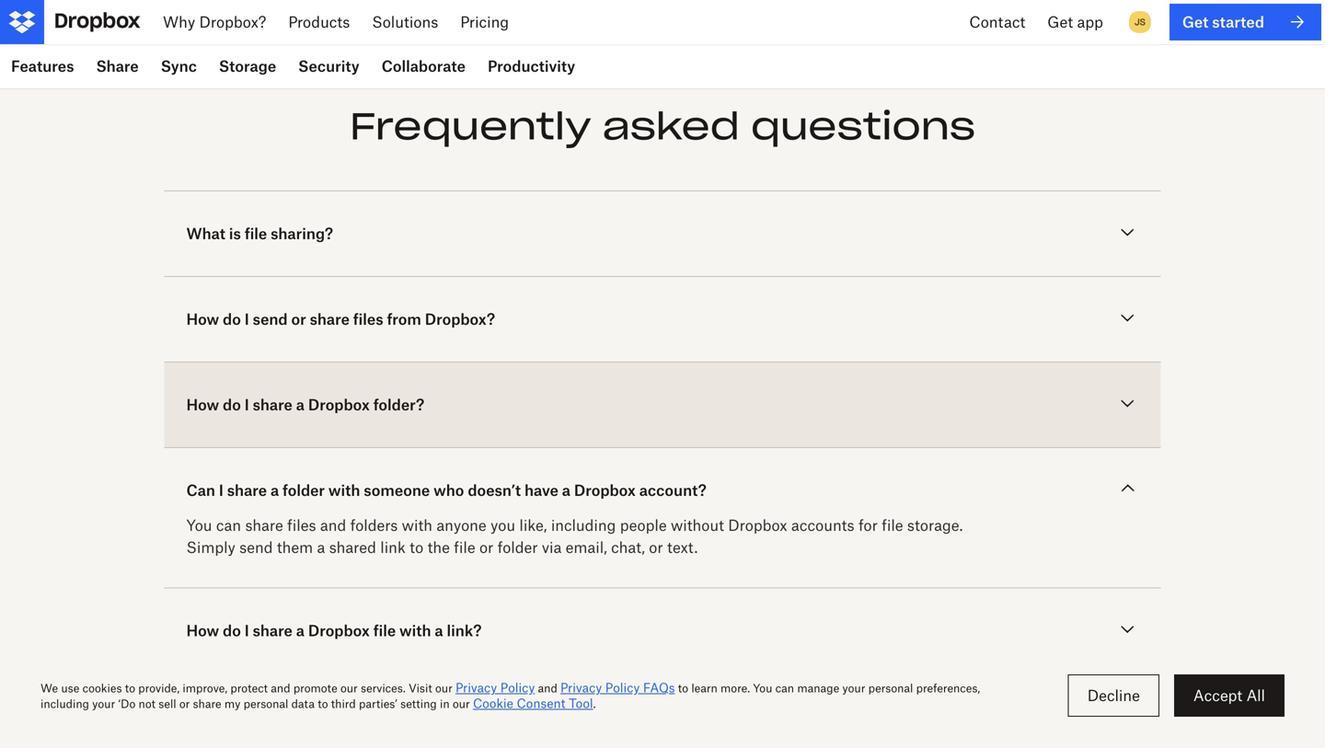 Task type: describe. For each thing, give the bounding box(es) containing it.
collaborate
[[382, 57, 466, 75]]

have
[[525, 481, 559, 499]]

why dropbox?
[[163, 13, 266, 31]]

how do i share a dropbox folder?
[[186, 396, 425, 414]]

asked
[[603, 103, 740, 150]]

contact
[[970, 13, 1026, 31]]

i for how do i share a dropbox folder?
[[245, 396, 249, 414]]

why
[[163, 13, 195, 31]]

get app button
[[1037, 0, 1115, 44]]

1 vertical spatial dropbox
[[574, 481, 636, 499]]

share button
[[85, 44, 150, 88]]

js
[[1135, 16, 1146, 28]]

get app
[[1048, 13, 1104, 31]]

questions
[[751, 103, 976, 150]]

i for how do i send or share files from dropbox?
[[245, 310, 249, 328]]

or
[[291, 310, 306, 328]]

solutions button
[[361, 0, 449, 44]]

features
[[11, 57, 74, 75]]

get started
[[1183, 13, 1265, 31]]

get for get started
[[1183, 13, 1209, 31]]

features link
[[0, 44, 85, 88]]

app
[[1077, 13, 1104, 31]]

solutions
[[372, 13, 438, 31]]

frequently
[[350, 103, 592, 150]]

js button
[[1126, 7, 1155, 37]]

pricing
[[460, 13, 509, 31]]

files
[[353, 310, 384, 328]]

frequently asked questions
[[350, 103, 976, 150]]

share
[[96, 57, 139, 75]]

who
[[434, 481, 464, 499]]

how for how do i share a dropbox folder?
[[186, 396, 219, 414]]

someone
[[364, 481, 430, 499]]

security
[[298, 57, 360, 75]]

what is file sharing?
[[186, 225, 333, 243]]

how do i share a dropbox file with a link?
[[186, 619, 482, 637]]

do for how do i share a dropbox folder?
[[223, 396, 241, 414]]

from
[[387, 310, 421, 328]]

security button
[[287, 44, 371, 88]]

productivity button
[[477, 44, 586, 88]]



Task type: locate. For each thing, give the bounding box(es) containing it.
collaborate button
[[371, 44, 477, 88]]

storage
[[219, 57, 276, 75]]

a
[[296, 396, 305, 414], [271, 481, 279, 499], [562, 481, 571, 499], [296, 619, 305, 637], [435, 619, 443, 637]]

products
[[288, 13, 350, 31]]

is
[[229, 225, 241, 243]]

3 how from the top
[[186, 619, 219, 637]]

folder?
[[373, 396, 425, 414]]

1 vertical spatial do
[[223, 396, 241, 414]]

3 do from the top
[[223, 619, 241, 637]]

0 vertical spatial how
[[186, 310, 219, 328]]

1 vertical spatial file
[[373, 619, 396, 637]]

started
[[1213, 13, 1265, 31]]

how do i send or share files from dropbox?
[[186, 310, 495, 328]]

do for how do i share a dropbox file with a link?
[[223, 619, 241, 637]]

0 horizontal spatial dropbox?
[[199, 13, 266, 31]]

get left app
[[1048, 13, 1073, 31]]

with right folder
[[329, 481, 360, 499]]

get for get app
[[1048, 13, 1073, 31]]

do
[[223, 310, 241, 328], [223, 396, 241, 414], [223, 619, 241, 637]]

get inside get started link
[[1183, 13, 1209, 31]]

0 horizontal spatial file
[[245, 225, 267, 243]]

1 do from the top
[[223, 310, 241, 328]]

products button
[[277, 0, 361, 44]]

1 vertical spatial dropbox?
[[425, 310, 495, 328]]

file left link?
[[373, 619, 396, 637]]

do for how do i send or share files from dropbox?
[[223, 310, 241, 328]]

sharing?
[[271, 225, 333, 243]]

can
[[186, 481, 215, 499]]

2 vertical spatial do
[[223, 619, 241, 637]]

dropbox for how do i share a dropbox file with a link?
[[308, 619, 370, 637]]

dropbox
[[308, 396, 370, 414], [574, 481, 636, 499], [308, 619, 370, 637]]

get left "started"
[[1183, 13, 1209, 31]]

2 do from the top
[[223, 396, 241, 414]]

dropbox? right from
[[425, 310, 495, 328]]

folder
[[283, 481, 325, 499]]

i
[[245, 310, 249, 328], [245, 396, 249, 414], [219, 481, 224, 499], [245, 619, 249, 637]]

i for how do i share a dropbox file with a link?
[[245, 619, 249, 637]]

dropbox? up storage
[[199, 13, 266, 31]]

doesn't
[[468, 481, 521, 499]]

0 vertical spatial do
[[223, 310, 241, 328]]

file right is
[[245, 225, 267, 243]]

storage button
[[208, 44, 287, 88]]

how
[[186, 310, 219, 328], [186, 396, 219, 414], [186, 619, 219, 637]]

1 horizontal spatial dropbox?
[[425, 310, 495, 328]]

file
[[245, 225, 267, 243], [373, 619, 396, 637]]

with
[[329, 481, 360, 499], [400, 619, 431, 637]]

contact button
[[959, 0, 1037, 44]]

dropbox? inside dropdown button
[[199, 13, 266, 31]]

what
[[186, 225, 226, 243]]

1 vertical spatial how
[[186, 396, 219, 414]]

link?
[[447, 619, 482, 637]]

get
[[1183, 13, 1209, 31], [1048, 13, 1073, 31]]

1 horizontal spatial with
[[400, 619, 431, 637]]

2 how from the top
[[186, 396, 219, 414]]

pricing link
[[449, 0, 520, 44]]

account?
[[640, 481, 707, 499]]

0 vertical spatial dropbox?
[[199, 13, 266, 31]]

why dropbox? button
[[152, 0, 277, 44]]

1 horizontal spatial get
[[1183, 13, 1209, 31]]

productivity
[[488, 57, 575, 75]]

dropbox for how do i share a dropbox folder?
[[308, 396, 370, 414]]

sync button
[[150, 44, 208, 88]]

with left link?
[[400, 619, 431, 637]]

1 horizontal spatial file
[[373, 619, 396, 637]]

0 horizontal spatial get
[[1048, 13, 1073, 31]]

1 vertical spatial with
[[400, 619, 431, 637]]

get started link
[[1170, 4, 1322, 41]]

share
[[310, 310, 350, 328], [253, 396, 293, 414], [227, 481, 267, 499], [253, 619, 293, 637]]

sync
[[161, 57, 197, 75]]

0 horizontal spatial with
[[329, 481, 360, 499]]

0 vertical spatial dropbox
[[308, 396, 370, 414]]

0 vertical spatial file
[[245, 225, 267, 243]]

send
[[253, 310, 288, 328]]

2 vertical spatial how
[[186, 619, 219, 637]]

get inside get app dropdown button
[[1048, 13, 1073, 31]]

1 how from the top
[[186, 310, 219, 328]]

how for how do i send or share files from dropbox?
[[186, 310, 219, 328]]

can i share a folder with someone who doesn't have a dropbox account?
[[186, 481, 707, 499]]

0 vertical spatial with
[[329, 481, 360, 499]]

dropbox?
[[199, 13, 266, 31], [425, 310, 495, 328]]

2 vertical spatial dropbox
[[308, 619, 370, 637]]

how for how do i share a dropbox file with a link?
[[186, 619, 219, 637]]



Task type: vqa. For each thing, say whether or not it's contained in the screenshot.
01-Wave_DM-4k PNG • 8.25 MB
no



